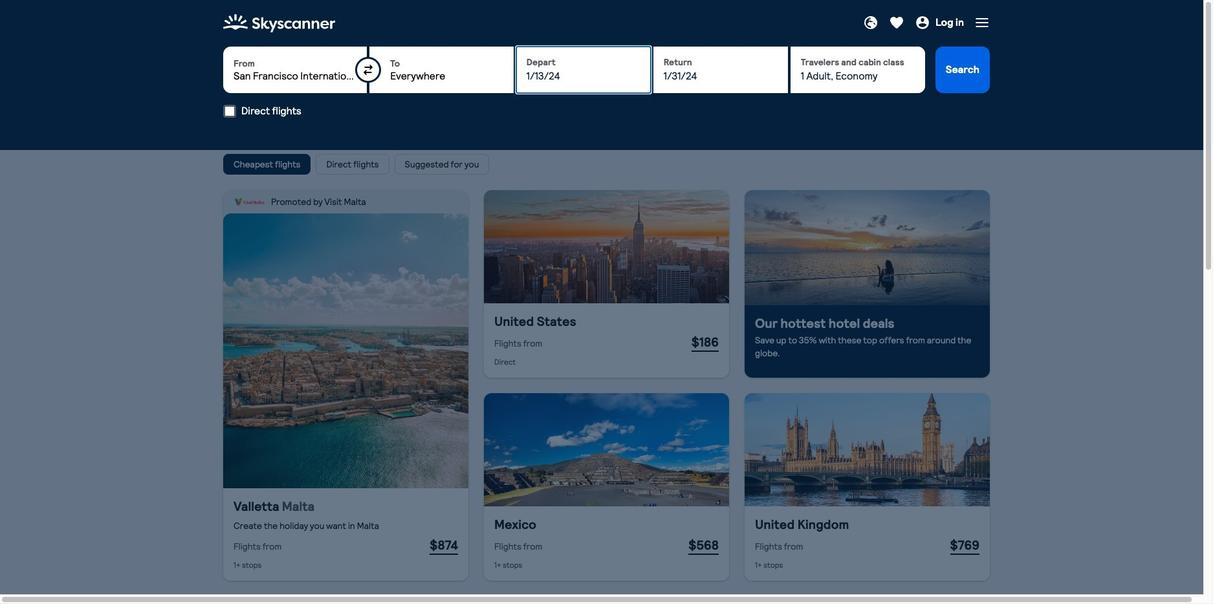 Task type: describe. For each thing, give the bounding box(es) containing it.
Country, city or airport text field
[[234, 70, 357, 83]]

regional settings image
[[863, 15, 879, 30]]

Country, city or airport text field
[[390, 70, 503, 83]]

open menu image
[[974, 15, 990, 30]]

1+ stops flights to united kingdom  from $769. element
[[745, 507, 990, 581]]

skyscanner home image
[[223, 10, 335, 36]]

swap origin and destination image
[[363, 65, 374, 75]]

ad by visit malta. element
[[223, 190, 468, 213]]

Cheapest flights button
[[223, 154, 311, 175]]

Suggested for you button
[[394, 154, 489, 175]]

1+ stops flights to mexico  from $568. element
[[484, 507, 729, 581]]

1+ stops flights to valletta malta from $874. create the holiday you want in malta element
[[223, 488, 468, 581]]



Task type: vqa. For each thing, say whether or not it's contained in the screenshot.
1+ STOPS FLIGHTS TO MEXICO  FROM $568. 'element'
yes



Task type: locate. For each thing, give the bounding box(es) containing it.
Direct flights button
[[316, 154, 389, 175]]

saved flights image
[[889, 15, 904, 30]]

Direct flights checkbox
[[223, 105, 236, 118]]

direct flights to united states  from $186. element
[[484, 303, 729, 378]]



